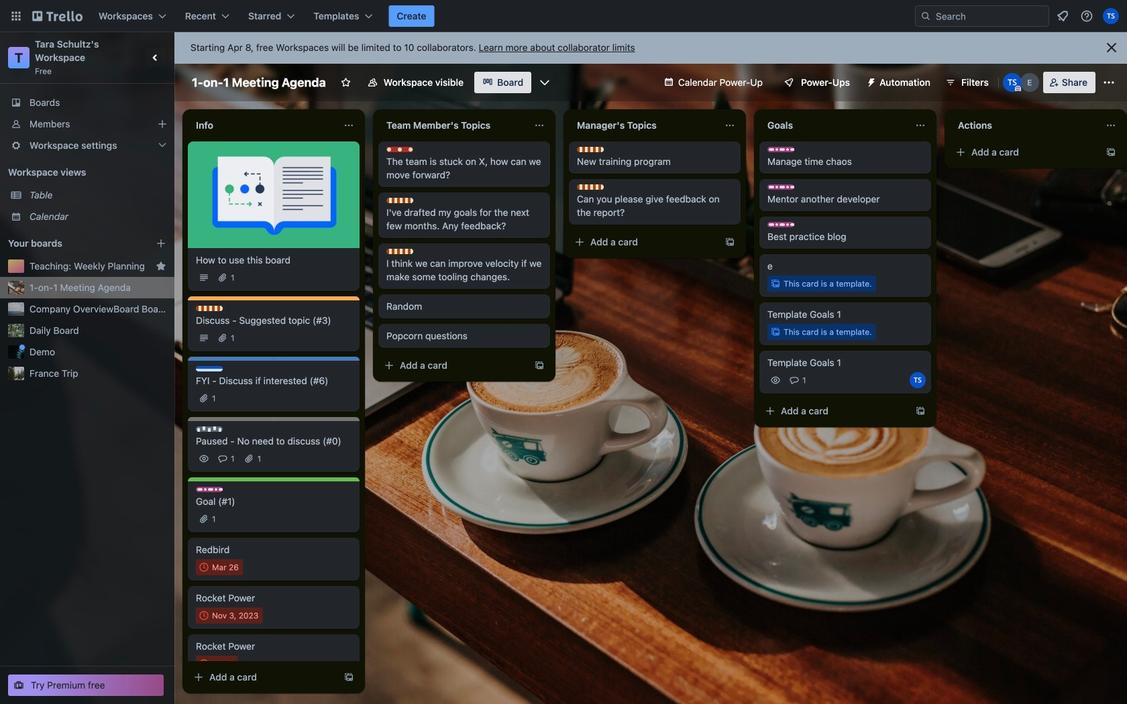 Task type: locate. For each thing, give the bounding box(es) containing it.
workspace navigation collapse icon image
[[146, 48, 165, 67]]

create from template… image
[[1106, 147, 1116, 158], [534, 360, 545, 371], [343, 672, 354, 683]]

customize views image
[[538, 76, 552, 89]]

0 vertical spatial tara schultz (taraschultz7) image
[[1003, 73, 1022, 92]]

0 horizontal spatial create from template… image
[[343, 672, 354, 683]]

0 vertical spatial create from template… image
[[725, 237, 735, 248]]

1 horizontal spatial tara schultz (taraschultz7) image
[[1003, 73, 1022, 92]]

None text field
[[378, 115, 529, 136], [759, 115, 910, 136], [378, 115, 529, 136], [759, 115, 910, 136]]

color: black, title: "paused" element
[[196, 427, 223, 432]]

1 vertical spatial create from template… image
[[534, 360, 545, 371]]

1 vertical spatial tara schultz (taraschultz7) image
[[910, 372, 926, 388]]

sm image
[[861, 72, 879, 91]]

primary element
[[0, 0, 1127, 32]]

None checkbox
[[196, 559, 243, 576], [196, 608, 262, 624], [196, 559, 243, 576], [196, 608, 262, 624]]

2 horizontal spatial create from template… image
[[1106, 147, 1116, 158]]

tara schultz (taraschultz7) image
[[1003, 73, 1022, 92], [910, 372, 926, 388]]

0 horizontal spatial tara schultz (taraschultz7) image
[[910, 372, 926, 388]]

0 horizontal spatial create from template… image
[[725, 237, 735, 248]]

1 horizontal spatial create from template… image
[[534, 360, 545, 371]]

2 vertical spatial create from template… image
[[343, 672, 354, 683]]

color: pink, title: "goal" element
[[767, 147, 794, 152], [767, 184, 794, 190], [767, 222, 794, 227], [196, 487, 223, 492]]

this member is an admin of this board. image
[[1015, 86, 1021, 92]]

your boards with 6 items element
[[8, 235, 136, 252]]

color: orange, title: "discuss" element
[[577, 147, 604, 152], [577, 184, 604, 190], [386, 198, 413, 203], [386, 249, 413, 254], [196, 306, 223, 311]]

Board name text field
[[185, 72, 333, 93]]

1 vertical spatial create from template… image
[[915, 406, 926, 417]]

None checkbox
[[196, 656, 238, 672]]

color: red, title: "blocker" element
[[386, 147, 413, 152]]

None text field
[[188, 115, 338, 136], [569, 115, 719, 136], [950, 115, 1100, 136], [188, 115, 338, 136], [569, 115, 719, 136], [950, 115, 1100, 136]]

create from template… image
[[725, 237, 735, 248], [915, 406, 926, 417]]



Task type: describe. For each thing, give the bounding box(es) containing it.
0 notifications image
[[1055, 8, 1071, 24]]

0 vertical spatial create from template… image
[[1106, 147, 1116, 158]]

ethanhunt1 (ethanhunt117) image
[[1020, 73, 1039, 92]]

show menu image
[[1102, 76, 1116, 89]]

1 horizontal spatial create from template… image
[[915, 406, 926, 417]]

starred icon image
[[156, 261, 166, 272]]

tara schultz (taraschultz7) image
[[1103, 8, 1119, 24]]

add board image
[[156, 238, 166, 249]]

star or unstar board image
[[341, 77, 351, 88]]

Search field
[[915, 5, 1049, 27]]

color: blue, title: "fyi" element
[[196, 366, 223, 372]]

search image
[[920, 11, 931, 21]]

back to home image
[[32, 5, 83, 27]]

open information menu image
[[1080, 9, 1093, 23]]



Task type: vqa. For each thing, say whether or not it's contained in the screenshot.
the leftmost Add a card 'button'
no



